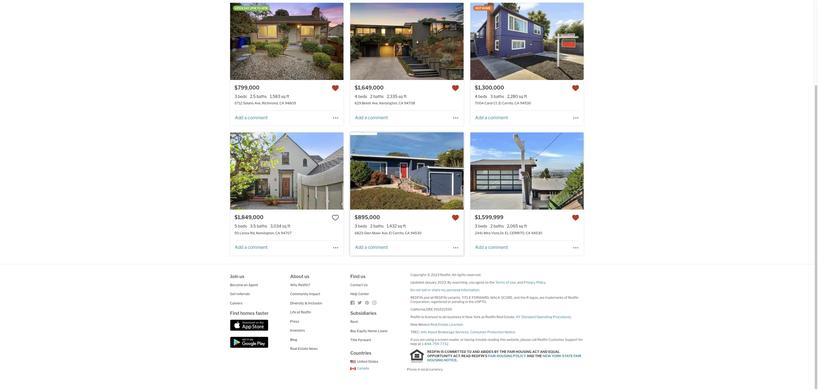 Task type: vqa. For each thing, say whether or not it's contained in the screenshot.


Task type: locate. For each thing, give the bounding box(es) containing it.
1 horizontal spatial favorite button image
[[452, 85, 460, 92]]

score,
[[501, 296, 514, 300]]

at left 1-
[[418, 342, 421, 346]]

favorite button checkbox for $1,599,999
[[573, 214, 580, 222]]

1 horizontal spatial 4 beds
[[475, 94, 488, 99]]

0 vertical spatial real
[[497, 315, 504, 319]]

1 horizontal spatial kensington,
[[380, 101, 398, 105]]

redfin
[[569, 296, 579, 300], [301, 310, 311, 315], [411, 315, 421, 319], [486, 315, 496, 319], [538, 338, 548, 342]]

4 up 629
[[355, 94, 358, 99]]

favorite button checkbox for $1,849,000
[[332, 214, 339, 222]]

bay
[[351, 329, 357, 333]]

ave, for $1,649,000
[[372, 101, 379, 105]]

1 horizontal spatial 3 beds
[[355, 224, 367, 229]]

2 up vista
[[491, 224, 493, 229]]

comment for $895,000
[[368, 245, 388, 250]]

0 horizontal spatial are
[[420, 338, 425, 342]]

baths up 5712 solano ave, richmond, ca 94805
[[257, 94, 267, 99]]

ft for $1,849,000
[[288, 224, 291, 229]]

the left uspto.
[[469, 300, 474, 304]]

about us
[[290, 274, 310, 279]]

sq up the 94707
[[282, 224, 287, 229]]

4 beds up the 7004
[[475, 94, 488, 99]]

download the redfin app on the apple app store image
[[230, 320, 268, 331]]

favorite button image
[[332, 85, 339, 92], [452, 85, 460, 92], [573, 214, 580, 222]]

ft up the 94707
[[288, 224, 291, 229]]

new up trec:
[[411, 323, 418, 327]]

beds up 5712
[[238, 94, 247, 99]]

0 horizontal spatial favorite button checkbox
[[332, 214, 339, 222]]

about
[[290, 274, 304, 279], [428, 330, 438, 334]]

rights
[[457, 273, 466, 277]]

hot
[[476, 7, 482, 10]]

read
[[462, 354, 471, 358]]

redfin pinterest image
[[365, 301, 370, 305]]

the right the by
[[500, 350, 507, 354]]

and left all
[[424, 296, 430, 300]]

add a comment button for $799,000
[[235, 115, 268, 120]]

2 up beloit
[[371, 94, 373, 99]]

ca down 2,280 sq ft
[[515, 101, 520, 105]]

home
[[368, 329, 378, 333]]

cerrito, down 2,280
[[503, 101, 514, 105]]

add down 6823
[[355, 245, 364, 250]]

1 vertical spatial ,
[[469, 330, 470, 334]]

baths for $895,000
[[374, 224, 384, 229]]

0 vertical spatial or
[[428, 288, 431, 292]]

2 us from the left
[[305, 274, 310, 279]]

local
[[421, 368, 429, 372]]

1-844-759-7732 link
[[422, 342, 449, 346]]

to for 4pm
[[257, 7, 261, 10]]

favorite button checkbox
[[332, 85, 339, 92], [452, 85, 460, 92], [452, 214, 460, 222], [573, 214, 580, 222]]

you up information at right bottom
[[470, 280, 475, 285]]

3 photo of 2441 mira vista dr, el cerrito, ca 94530 image from the left
[[584, 133, 698, 210]]

favorite button checkbox for $1,300,000
[[573, 85, 580, 92]]

rent. button
[[351, 320, 359, 324]]

$1,649,000
[[355, 85, 384, 91]]

sq
[[281, 94, 286, 99], [399, 94, 403, 99], [519, 94, 524, 99], [282, 224, 287, 229], [398, 224, 402, 229], [519, 224, 524, 229]]

2 baths up vista
[[491, 224, 504, 229]]

to right agree
[[486, 280, 489, 285]]

favorite button image for $1,649,000
[[452, 85, 460, 92]]

0 horizontal spatial you
[[414, 338, 420, 342]]

forward
[[358, 338, 371, 342]]

2 horizontal spatial us
[[361, 274, 366, 279]]

add a comment for $1,300,000
[[476, 115, 509, 120]]

comment for $1,649,000
[[368, 115, 388, 120]]

find up contact
[[351, 274, 360, 279]]

2 horizontal spatial real
[[497, 315, 504, 319]]

1 vertical spatial about
[[428, 330, 438, 334]]

0 horizontal spatial find
[[230, 311, 240, 316]]

1 horizontal spatial favorite button image
[[452, 214, 460, 222]]

4 beds for $1,300,000
[[475, 94, 488, 99]]

add down the 7004
[[476, 115, 484, 120]]

york
[[474, 315, 481, 319]]

2 4 from the left
[[475, 94, 478, 99]]

2 photo of 629 beloit ave, kensington, ca 94708 image from the left
[[351, 3, 464, 80]]

photo of 6823 glen mawr ave, el cerrito, ca 94530 image
[[237, 133, 351, 210], [351, 133, 464, 210], [464, 133, 578, 210]]

favorite button image for $1,849,000
[[332, 214, 339, 222]]

and
[[518, 280, 524, 285], [424, 296, 430, 300], [514, 296, 520, 300]]

bay equity home loans button
[[351, 329, 388, 333]]

in left local
[[418, 368, 421, 372]]

trouble
[[476, 338, 487, 342]]

or right 'sell'
[[428, 288, 431, 292]]

0 horizontal spatial ave,
[[255, 101, 262, 105]]

add a comment down beloit
[[355, 115, 388, 120]]

of right trademarks on the bottom of the page
[[565, 296, 568, 300]]

in right pending
[[466, 300, 468, 304]]

1 photo of 629 beloit ave, kensington, ca 94708 image from the left
[[237, 3, 351, 80]]

us
[[240, 274, 245, 279], [305, 274, 310, 279], [361, 274, 366, 279]]

a for $1,649,000
[[365, 115, 367, 120]]

1 vertical spatial are
[[420, 338, 425, 342]]

1 horizontal spatial real
[[431, 323, 438, 327]]

1 horizontal spatial or
[[448, 300, 451, 304]]

sq right 2,280
[[519, 94, 524, 99]]

1 horizontal spatial at
[[418, 342, 421, 346]]

ft up 94708
[[404, 94, 407, 99]]

add a comment for $895,000
[[355, 245, 388, 250]]

or down services
[[461, 338, 464, 342]]

mira
[[484, 231, 491, 235]]

2 for $1,599,999
[[491, 224, 493, 229]]

us for about us
[[305, 274, 310, 279]]

redfin twitter image
[[358, 301, 362, 305]]

ca down 1,583 sq ft
[[280, 101, 284, 105]]

0 horizontal spatial 4
[[355, 94, 358, 99]]

and right read
[[473, 350, 480, 354]]

beds for $1,300,000
[[479, 94, 488, 99]]

baths up vista
[[494, 224, 504, 229]]

0 horizontal spatial 4 beds
[[355, 94, 367, 99]]

at right 'life'
[[297, 310, 300, 315]]

us up us
[[361, 274, 366, 279]]

find for find us
[[351, 274, 360, 279]]

el down 1,432
[[389, 231, 392, 235]]

having
[[465, 338, 475, 342]]

3 up the carol at the right of page
[[491, 94, 493, 99]]

0 vertical spatial estate
[[439, 323, 449, 327]]

3 us from the left
[[361, 274, 366, 279]]

2 4 beds from the left
[[475, 94, 488, 99]]

add a comment
[[235, 115, 268, 120], [355, 115, 388, 120], [476, 115, 509, 120], [235, 245, 268, 250], [355, 245, 388, 250], [476, 245, 509, 250]]

sq for $1,649,000
[[399, 94, 403, 99]]

baths up ct,
[[494, 94, 505, 99]]

to left do
[[439, 315, 442, 319]]

3 up 6823
[[355, 224, 358, 229]]

join us
[[230, 274, 245, 279]]

0 vertical spatial about
[[290, 274, 304, 279]]

add a comment button down vista
[[475, 245, 509, 250]]

real
[[497, 315, 504, 319], [431, 323, 438, 327], [290, 347, 297, 351]]

info about brokerage services link
[[421, 330, 469, 334]]

a for $799,000
[[245, 115, 247, 120]]

trec: info about brokerage services , consumer protection notice
[[411, 330, 516, 334]]

ave, down 2.5 baths
[[255, 101, 262, 105]]

redfin for is
[[428, 350, 440, 354]]

information
[[461, 288, 480, 292]]

redfin left is
[[411, 315, 421, 319]]

ft up cerrito,
[[525, 224, 528, 229]]

ft for $1,649,000
[[404, 94, 407, 99]]

photo of 7004 carol ct, el cerrito, ca 94530 image
[[357, 3, 471, 80], [471, 3, 584, 80], [584, 3, 698, 80]]

1 horizontal spatial cerrito,
[[503, 101, 514, 105]]

1 horizontal spatial the
[[536, 354, 543, 358]]

0 horizontal spatial cerrito,
[[393, 231, 405, 235]]

favorite button checkbox
[[573, 85, 580, 92], [332, 214, 339, 222]]

kensington, down 3.5 baths
[[256, 231, 275, 235]]

4 for $1,649,000
[[355, 94, 358, 99]]

, left the privacy
[[516, 280, 517, 285]]

this
[[501, 338, 506, 342]]

2 vertical spatial real
[[290, 347, 297, 351]]

0 horizontal spatial the
[[500, 350, 507, 354]]

fair housing policy link
[[489, 354, 527, 358]]

1 horizontal spatial el
[[499, 101, 502, 105]]

real estate licenses link
[[431, 323, 464, 327]]

2 horizontal spatial favorite button image
[[573, 85, 580, 92]]

open sat, 1pm to 4pm
[[235, 7, 268, 10]]

add for $1,300,000
[[476, 115, 484, 120]]

or
[[428, 288, 431, 292], [448, 300, 451, 304], [461, 338, 464, 342]]

find homes faster
[[230, 311, 269, 316]]

0 vertical spatial kensington,
[[380, 101, 398, 105]]

comment for $1,849,000
[[248, 245, 268, 250]]

1 vertical spatial at
[[418, 342, 421, 346]]

my
[[442, 288, 446, 292]]

kensington, for $1,849,000
[[256, 231, 275, 235]]

are left using
[[420, 338, 425, 342]]

2 baths for $895,000
[[370, 224, 384, 229]]

1 vertical spatial new
[[411, 323, 418, 327]]

1 photo of 6823 glen mawr ave, el cerrito, ca 94530 image from the left
[[237, 133, 351, 210]]

dre
[[427, 307, 433, 312]]

1 horizontal spatial find
[[351, 274, 360, 279]]

real down blog button
[[290, 347, 297, 351]]

add a comment button down the carol at the right of page
[[475, 115, 509, 120]]

2 photo of 5712 solano ave, richmond, ca 94805 image from the left
[[230, 3, 344, 80]]

redfin right trademarks on the bottom of the page
[[569, 296, 579, 300]]

ave,
[[255, 101, 262, 105], [372, 101, 379, 105], [382, 231, 389, 235]]

and right act
[[541, 350, 548, 354]]

baths up 50 lenox rd, kensington, ca 94707
[[257, 224, 267, 229]]

updated january 2023: by searching, you agree to the terms of use , and privacy policy .
[[411, 280, 547, 285]]

1 horizontal spatial ave,
[[372, 101, 379, 105]]

add a comment down rd,
[[235, 245, 268, 250]]

2 up glen
[[370, 224, 373, 229]]

trademarks
[[546, 296, 564, 300]]

3 photo of 629 beloit ave, kensington, ca 94708 image from the left
[[464, 3, 578, 80]]

ave, right mawr
[[382, 231, 389, 235]]

94805
[[285, 101, 296, 105]]

1 horizontal spatial fair
[[508, 350, 515, 354]]

beds up beloit
[[358, 94, 367, 99]]

1 4 from the left
[[355, 94, 358, 99]]

4 beds up 629
[[355, 94, 367, 99]]

3 beds for $895,000
[[355, 224, 367, 229]]

0 horizontal spatial at
[[297, 310, 300, 315]]

estate.
[[505, 315, 516, 319]]

state
[[563, 354, 573, 358]]

1 horizontal spatial to
[[467, 350, 472, 354]]

sq right 1,432
[[398, 224, 402, 229]]

photo of 50 lenox rd, kensington, ca 94707 image
[[117, 133, 230, 210], [230, 133, 344, 210], [344, 133, 457, 210]]

in inside redfin and all redfin variants, title forward, walk score, and the r logos, are trademarks of redfin corporation, registered or pending in the uspto.
[[466, 300, 468, 304]]

and right use at the right of page
[[518, 280, 524, 285]]

1-
[[422, 342, 425, 346]]

1 us from the left
[[240, 274, 245, 279]]

real left estate.
[[497, 315, 504, 319]]

3 beds up 2441
[[475, 224, 488, 229]]

94707
[[281, 231, 292, 235]]

photo of 2441 mira vista dr, el cerrito, ca 94530 image
[[357, 133, 471, 210], [471, 133, 584, 210], [584, 133, 698, 210]]

0 vertical spatial are
[[540, 296, 545, 300]]

press
[[290, 320, 299, 324]]

, up having
[[469, 330, 470, 334]]

a down glen
[[365, 245, 367, 250]]

baths for $1,649,000
[[374, 94, 384, 99]]

2 horizontal spatial or
[[461, 338, 464, 342]]

life at redfin button
[[290, 310, 311, 315]]

sq for $1,849,000
[[282, 224, 287, 229]]

0 horizontal spatial favorite button image
[[332, 85, 339, 92]]

about up why
[[290, 274, 304, 279]]

download the redfin app from the google play store image
[[230, 337, 268, 348]]

new left york
[[466, 315, 473, 319]]

1 photo of 5712 solano ave, richmond, ca 94805 image from the left
[[117, 3, 230, 80]]

sq up cerrito,
[[519, 224, 524, 229]]

beds for $1,599,999
[[479, 224, 488, 229]]

1 vertical spatial you
[[414, 338, 420, 342]]

to right the 1pm
[[257, 7, 261, 10]]

0 vertical spatial find
[[351, 274, 360, 279]]

operating
[[537, 315, 553, 319]]

the left new in the bottom of the page
[[536, 354, 543, 358]]

3 beds up 6823
[[355, 224, 367, 229]]

kensington, down 2,335
[[380, 101, 398, 105]]

0 horizontal spatial real
[[290, 347, 297, 351]]

0 horizontal spatial in
[[418, 368, 421, 372]]

and
[[473, 350, 480, 354], [541, 350, 548, 354], [527, 354, 535, 358]]

759-
[[433, 342, 441, 346]]

1 horizontal spatial 4
[[475, 94, 478, 99]]

add a comment button for $1,849,000
[[235, 245, 268, 250]]

a down the carol at the right of page
[[485, 115, 488, 120]]

ca
[[280, 101, 284, 105], [399, 101, 404, 105], [515, 101, 520, 105], [276, 231, 280, 235], [405, 231, 410, 235], [526, 231, 531, 235]]

1 photo of 2441 mira vista dr, el cerrito, ca 94530 image from the left
[[357, 133, 471, 210]]

press button
[[290, 320, 299, 324]]

0 horizontal spatial estate
[[298, 347, 308, 351]]

protection
[[488, 330, 504, 334]]

canada
[[357, 367, 369, 371]]

0 horizontal spatial the
[[469, 300, 474, 304]]

0 horizontal spatial housing
[[428, 358, 444, 363]]

or inside if you are using a screen reader, or having trouble reading this website, please call redfin customer support for help at
[[461, 338, 464, 342]]

add a comment for $799,000
[[235, 115, 268, 120]]

add for $1,599,999
[[476, 245, 484, 250]]

0 vertical spatial in
[[466, 300, 468, 304]]

2 horizontal spatial housing
[[516, 350, 532, 354]]

ft
[[287, 94, 290, 99], [404, 94, 407, 99], [525, 94, 528, 99], [288, 224, 291, 229], [403, 224, 406, 229], [525, 224, 528, 229]]

or left pending
[[448, 300, 451, 304]]

sq right 2,335
[[399, 94, 403, 99]]

and right policy
[[527, 354, 535, 358]]

94530 for $895,000
[[411, 231, 422, 235]]

bay equity home loans
[[351, 329, 388, 333]]

redfin's
[[472, 354, 488, 358]]

blog button
[[290, 338, 298, 342]]

94530 for $1,599,999
[[532, 231, 543, 235]]

redfin
[[411, 296, 423, 300], [435, 296, 447, 300], [428, 350, 440, 354]]

0 horizontal spatial fair
[[489, 354, 496, 358]]

california
[[411, 307, 426, 312]]

beds up 2441
[[479, 224, 488, 229]]

a for $895,000
[[365, 245, 367, 250]]

sq for $1,599,999
[[519, 224, 524, 229]]

3.5
[[250, 224, 256, 229]]

ft right 2,280
[[525, 94, 528, 99]]

2 horizontal spatial and
[[541, 350, 548, 354]]

1 horizontal spatial favorite button checkbox
[[573, 85, 580, 92]]

redfin?
[[298, 283, 311, 287]]

0 horizontal spatial to
[[439, 315, 442, 319]]

3 beds for $799,000
[[235, 94, 247, 99]]

of left use at the right of page
[[506, 280, 510, 285]]

estate left news
[[298, 347, 308, 351]]

fair inside the new york state fair housing notice
[[574, 354, 582, 358]]

if
[[411, 338, 413, 342]]

add a comment button for $895,000
[[355, 245, 389, 250]]

community
[[290, 292, 309, 296]]

beds for $799,000
[[238, 94, 247, 99]]

2 for $1,649,000
[[371, 94, 373, 99]]

by
[[448, 280, 452, 285]]

add a comment down the carol at the right of page
[[476, 115, 509, 120]]

beds for $895,000
[[358, 224, 367, 229]]

trec:
[[411, 330, 420, 334]]

1 horizontal spatial you
[[470, 280, 475, 285]]

3 up 2441
[[475, 224, 478, 229]]

1 horizontal spatial to
[[486, 280, 489, 285]]

4 up the 7004
[[475, 94, 478, 99]]

photo of 629 beloit ave, kensington, ca 94708 image
[[237, 3, 351, 80], [351, 3, 464, 80], [464, 3, 578, 80]]

all
[[452, 273, 456, 277]]

0 horizontal spatial kensington,
[[256, 231, 275, 235]]

2 horizontal spatial ave,
[[382, 231, 389, 235]]

1 vertical spatial el
[[389, 231, 392, 235]]

at inside if you are using a screen reader, or having trouble reading this website, please call redfin customer support for help at
[[418, 342, 421, 346]]

1 horizontal spatial us
[[305, 274, 310, 279]]

find us
[[351, 274, 366, 279]]

opportunity
[[428, 354, 453, 358]]

1 vertical spatial cerrito,
[[393, 231, 405, 235]]

1 vertical spatial to
[[467, 350, 472, 354]]

estate down do
[[439, 323, 449, 327]]

0 vertical spatial ,
[[516, 280, 517, 285]]

3 photo of 5712 solano ave, richmond, ca 94805 image from the left
[[344, 3, 457, 80]]

1 vertical spatial in
[[462, 315, 465, 319]]

add a comment for $1,599,999
[[476, 245, 509, 250]]

1 vertical spatial find
[[230, 311, 240, 316]]

0 vertical spatial of
[[506, 280, 510, 285]]

the inside redfin is committed to and abides by the fair housing act and equal opportunity act. read redfin's
[[500, 350, 507, 354]]

2
[[371, 94, 373, 99], [370, 224, 373, 229], [491, 224, 493, 229]]

2 horizontal spatial in
[[466, 300, 468, 304]]

favorite button image
[[573, 85, 580, 92], [332, 214, 339, 222], [452, 214, 460, 222]]

add a comment button for $1,649,000
[[355, 115, 389, 120]]

redfin right call
[[538, 338, 548, 342]]

about up using
[[428, 330, 438, 334]]

1 vertical spatial of
[[565, 296, 568, 300]]

a down 'mira' in the bottom right of the page
[[485, 245, 488, 250]]

0 horizontal spatial 3 beds
[[235, 94, 247, 99]]

1 4 beds from the left
[[355, 94, 367, 99]]

screen
[[438, 338, 449, 342]]

3 for $799,000
[[235, 94, 237, 99]]

comment down 629 beloit ave, kensington, ca 94708
[[368, 115, 388, 120]]

add
[[235, 115, 244, 120], [355, 115, 364, 120], [476, 115, 484, 120], [235, 245, 244, 250], [355, 245, 364, 250], [476, 245, 484, 250]]

$1,300,000
[[475, 85, 505, 91]]

1 vertical spatial estate
[[298, 347, 308, 351]]

4 for $1,300,000
[[475, 94, 478, 99]]

1,432
[[387, 224, 397, 229]]

cerrito, down 1,432 sq ft
[[393, 231, 405, 235]]

favorite button image for $1,599,999
[[573, 214, 580, 222]]

1 vertical spatial kensington,
[[256, 231, 275, 235]]

to
[[257, 7, 261, 10], [467, 350, 472, 354]]

2 vertical spatial in
[[418, 368, 421, 372]]

0 horizontal spatial about
[[290, 274, 304, 279]]

us flag image
[[351, 361, 356, 364]]

to inside redfin is committed to and abides by the fair housing act and equal opportunity act. read redfin's
[[467, 350, 472, 354]]

1 vertical spatial favorite button checkbox
[[332, 214, 339, 222]]

solano
[[243, 101, 254, 105]]

a for $1,300,000
[[485, 115, 488, 120]]

2 horizontal spatial fair
[[574, 354, 582, 358]]

2 horizontal spatial favorite button image
[[573, 214, 580, 222]]

1 horizontal spatial new
[[466, 315, 473, 319]]

add down 5712
[[235, 115, 244, 120]]

ny standard operating procedures link
[[516, 315, 572, 319]]

redfin inside redfin is committed to and abides by the fair housing act and equal opportunity act. read redfin's
[[428, 350, 440, 354]]

0 horizontal spatial or
[[428, 288, 431, 292]]

0 horizontal spatial to
[[257, 7, 261, 10]]

2 vertical spatial or
[[461, 338, 464, 342]]

0 vertical spatial el
[[499, 101, 502, 105]]

0 vertical spatial to
[[257, 7, 261, 10]]

help center button
[[351, 292, 369, 296]]

photo of 5712 solano ave, richmond, ca 94805 image
[[117, 3, 230, 80], [230, 3, 344, 80], [344, 3, 457, 80]]

sq for $895,000
[[398, 224, 402, 229]]

. down 'committed' in the right bottom of the page
[[457, 358, 458, 363]]

0 vertical spatial favorite button checkbox
[[573, 85, 580, 92]]

redfin instagram image
[[373, 301, 377, 305]]

. down agree
[[480, 288, 480, 292]]

add for $1,849,000
[[235, 245, 244, 250]]

a right using
[[435, 338, 437, 342]]

2,280
[[508, 94, 518, 99]]

add a comment button down rd,
[[235, 245, 268, 250]]

housing inside the new york state fair housing notice
[[428, 358, 444, 363]]

the left r
[[521, 296, 526, 300]]

to left redfin's on the bottom of the page
[[467, 350, 472, 354]]

a for $1,599,999
[[485, 245, 488, 250]]

us for find us
[[361, 274, 366, 279]]



Task type: describe. For each thing, give the bounding box(es) containing it.
3 photo of 7004 carol ct, el cerrito, ca 94530 image from the left
[[584, 3, 698, 80]]

baths for $1,300,000
[[494, 94, 505, 99]]

. right the privacy
[[546, 280, 547, 285]]

&
[[305, 301, 308, 305]]

new york state fair housing notice link
[[428, 354, 582, 363]]

get referrals button
[[230, 292, 250, 296]]

housing inside redfin is committed to and abides by the fair housing act and equal opportunity act. read redfin's
[[516, 350, 532, 354]]

1 horizontal spatial housing
[[497, 354, 513, 358]]

using
[[426, 338, 435, 342]]

all
[[431, 296, 434, 300]]

sat,
[[244, 7, 250, 10]]

equal
[[549, 350, 560, 354]]

1 horizontal spatial and
[[527, 354, 535, 358]]

baths for $799,000
[[257, 94, 267, 99]]

1-844-759-7732 .
[[422, 342, 450, 346]]

favorite button image for $799,000
[[332, 85, 339, 92]]

title forward
[[351, 338, 371, 342]]

abides
[[481, 350, 494, 354]]

beds for $1,649,000
[[358, 94, 367, 99]]

to for and
[[467, 350, 472, 354]]

agree
[[476, 280, 485, 285]]

home
[[482, 7, 491, 10]]

share
[[432, 288, 441, 292]]

ca down 2,335 sq ft
[[399, 101, 404, 105]]

ft for $799,000
[[287, 94, 290, 99]]

5
[[235, 224, 237, 229]]

rent.
[[351, 320, 359, 324]]

life at redfin
[[290, 310, 311, 315]]

comment for $799,000
[[248, 115, 268, 120]]

sq for $799,000
[[281, 94, 286, 99]]

comment for $1,599,999
[[488, 245, 509, 250]]

reading
[[488, 338, 500, 342]]

2.5
[[250, 94, 256, 99]]

redfin down &
[[301, 310, 311, 315]]

add a comment button for $1,599,999
[[475, 245, 509, 250]]

add a comment for $1,849,000
[[235, 245, 268, 250]]

3 baths
[[491, 94, 505, 99]]

50
[[235, 231, 239, 235]]

0 vertical spatial at
[[297, 310, 300, 315]]

redfin is committed to and abides by the fair housing act and equal opportunity act. read redfin's
[[428, 350, 560, 358]]

$1,849,000
[[235, 215, 264, 221]]

customer
[[549, 338, 565, 342]]

#01521930
[[434, 307, 453, 312]]

2 baths for $1,599,999
[[491, 224, 504, 229]]

ave, for $799,000
[[255, 101, 262, 105]]

favorite button checkbox for $895,000
[[452, 214, 460, 222]]

are inside if you are using a screen reader, or having trouble reading this website, please call redfin customer support for help at
[[420, 338, 425, 342]]

registered
[[431, 300, 447, 304]]

r
[[527, 296, 529, 300]]

1 photo of 50 lenox rd, kensington, ca 94707 image from the left
[[117, 133, 230, 210]]

find for find homes faster
[[230, 311, 240, 316]]

ca down 1,432 sq ft
[[405, 231, 410, 235]]

1 horizontal spatial ,
[[516, 280, 517, 285]]

walk
[[491, 296, 501, 300]]

equal housing opportunity image
[[411, 350, 424, 363]]

carol
[[485, 101, 493, 105]]

investors button
[[290, 329, 305, 333]]

0 horizontal spatial and
[[473, 350, 480, 354]]

homes
[[240, 311, 255, 316]]

add for $799,000
[[235, 115, 244, 120]]

terms
[[496, 280, 506, 285]]

ft for $1,599,999
[[525, 224, 528, 229]]

0 vertical spatial you
[[470, 280, 475, 285]]

states
[[368, 360, 379, 364]]

title
[[462, 296, 471, 300]]

agent
[[249, 283, 258, 287]]

act
[[533, 350, 540, 354]]

contact us
[[351, 283, 368, 287]]

0 vertical spatial cerrito,
[[503, 101, 514, 105]]

why redfin? button
[[290, 283, 311, 287]]

favorite button image for $1,300,000
[[573, 85, 580, 92]]

united
[[357, 360, 368, 364]]

2441 mira vista dr, el cerrito, ca 94530
[[475, 231, 543, 235]]

1 vertical spatial to
[[439, 315, 442, 319]]

redfin is licensed to do business in new york as redfin real estate. ny standard operating procedures
[[411, 315, 572, 319]]

sq for $1,300,000
[[519, 94, 524, 99]]

forward,
[[472, 296, 490, 300]]

favorite button checkbox for $799,000
[[332, 85, 339, 92]]

inclusion
[[308, 301, 322, 305]]

a inside if you are using a screen reader, or having trouble reading this website, please call redfin customer support for help at
[[435, 338, 437, 342]]

title forward button
[[351, 338, 371, 342]]

is
[[422, 315, 424, 319]]

of inside redfin and all redfin variants, title forward, walk score, and the r logos, are trademarks of redfin corporation, registered or pending in the uspto.
[[565, 296, 568, 300]]

not
[[416, 288, 421, 292]]

. right 'screen'
[[449, 342, 450, 346]]

3 for $1,599,999
[[475, 224, 478, 229]]

3 for $895,000
[[355, 224, 358, 229]]

ft for $895,000
[[403, 224, 406, 229]]

a for $1,849,000
[[245, 245, 247, 250]]

consumer
[[471, 330, 487, 334]]

7732
[[441, 342, 449, 346]]

0 horizontal spatial ,
[[469, 330, 470, 334]]

redfin inside if you are using a screen reader, or having trouble reading this website, please call redfin customer support for help at
[[538, 338, 548, 342]]

2023:
[[438, 280, 447, 285]]

5712 solano ave, richmond, ca 94805
[[235, 101, 296, 105]]

1 horizontal spatial in
[[462, 315, 465, 319]]

add for $895,000
[[355, 245, 364, 250]]

redfin down the my
[[435, 296, 447, 300]]

ca down 3,034
[[276, 231, 280, 235]]

2 for $895,000
[[370, 224, 373, 229]]

1 photo of 7004 carol ct, el cerrito, ca 94530 image from the left
[[357, 3, 471, 80]]

favorite button image for $895,000
[[452, 214, 460, 222]]

please
[[521, 338, 531, 342]]

us for join us
[[240, 274, 245, 279]]

2,335
[[387, 94, 398, 99]]

by
[[495, 350, 499, 354]]

redfin facebook image
[[351, 301, 355, 305]]

reader,
[[449, 338, 460, 342]]

as
[[482, 315, 485, 319]]

vista
[[492, 231, 500, 235]]

privacy policy link
[[524, 280, 546, 285]]

support
[[565, 338, 578, 342]]

redfin inside redfin and all redfin variants, title forward, walk score, and the r logos, are trademarks of redfin corporation, registered or pending in the uspto.
[[569, 296, 579, 300]]

2 photo of 2441 mira vista dr, el cerrito, ca 94530 image from the left
[[471, 133, 584, 210]]

4pm
[[261, 7, 268, 10]]

0 horizontal spatial new
[[411, 323, 418, 327]]

info
[[421, 330, 427, 334]]

life
[[290, 310, 296, 315]]

add a comment for $1,649,000
[[355, 115, 388, 120]]

real estate news button
[[290, 347, 318, 351]]

0 horizontal spatial el
[[389, 231, 392, 235]]

and right score,
[[514, 296, 520, 300]]

1 horizontal spatial estate
[[439, 323, 449, 327]]

personal
[[447, 288, 461, 292]]

844-
[[425, 342, 433, 346]]

favorite button checkbox for $1,649,000
[[452, 85, 460, 92]]

baths for $1,599,999
[[494, 224, 504, 229]]

2 photo of 50 lenox rd, kensington, ca 94707 image from the left
[[230, 133, 344, 210]]

are inside redfin and all redfin variants, title forward, walk score, and the r logos, are trademarks of redfin corporation, registered or pending in the uspto.
[[540, 296, 545, 300]]

do
[[443, 315, 447, 319]]

$1,599,999
[[475, 215, 504, 221]]

ft for $1,300,000
[[525, 94, 528, 99]]

2 baths for $1,649,000
[[371, 94, 384, 99]]

pending
[[452, 300, 465, 304]]

or inside redfin and all redfin variants, title forward, walk score, and the r logos, are trademarks of redfin corporation, registered or pending in the uspto.
[[448, 300, 451, 304]]

2 photo of 6823 glen mawr ave, el cerrito, ca 94530 image from the left
[[351, 133, 464, 210]]

you inside if you are using a screen reader, or having trouble reading this website, please call redfin customer support for help at
[[414, 338, 420, 342]]

fair inside redfin is committed to and abides by the fair housing act and equal opportunity act. read redfin's
[[508, 350, 515, 354]]

3 photo of 6823 glen mawr ave, el cerrito, ca 94530 image from the left
[[464, 133, 578, 210]]

3 photo of 50 lenox rd, kensington, ca 94707 image from the left
[[344, 133, 457, 210]]

beds for $1,849,000
[[238, 224, 247, 229]]

redfin for and
[[411, 296, 423, 300]]

baths for $1,849,000
[[257, 224, 267, 229]]

2441
[[475, 231, 483, 235]]

comment for $1,300,000
[[488, 115, 509, 120]]

an
[[244, 283, 248, 287]]

redfin right as on the bottom right of the page
[[486, 315, 496, 319]]

canadian flag image
[[351, 368, 356, 370]]

help center
[[351, 292, 369, 296]]

1 horizontal spatial the
[[490, 280, 495, 285]]

notice
[[505, 330, 516, 334]]

0 vertical spatial to
[[486, 280, 489, 285]]

2 photo of 7004 carol ct, el cerrito, ca 94530 image from the left
[[471, 3, 584, 80]]

uspto.
[[475, 300, 487, 304]]

3 beds for $1,599,999
[[475, 224, 488, 229]]

2 horizontal spatial the
[[521, 296, 526, 300]]

50 lenox rd, kensington, ca 94707
[[235, 231, 292, 235]]

2.5 baths
[[250, 94, 267, 99]]

629 beloit ave, kensington, ca 94708
[[355, 101, 415, 105]]

add a comment button for $1,300,000
[[475, 115, 509, 120]]

6823 glen mawr ave, el cerrito, ca 94530
[[355, 231, 422, 235]]

94708
[[404, 101, 415, 105]]

4 beds for $1,649,000
[[355, 94, 367, 99]]

add for $1,649,000
[[355, 115, 364, 120]]

ca right cerrito,
[[526, 231, 531, 235]]

1 vertical spatial real
[[431, 323, 438, 327]]

do not sell or share my personal information link
[[411, 288, 480, 292]]

glen
[[364, 231, 372, 235]]

kensington, for $1,649,000
[[380, 101, 398, 105]]



